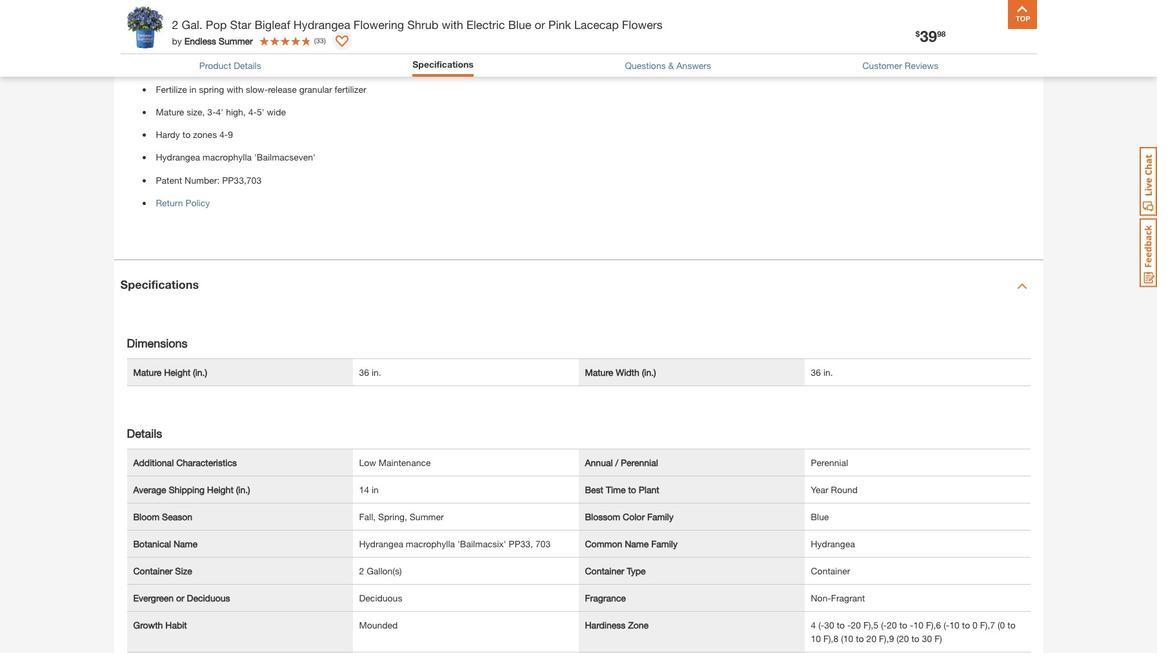 Task type: locate. For each thing, give the bounding box(es) containing it.
caret image
[[1017, 281, 1027, 292]]

- left f),6
[[910, 620, 914, 631]]

to left zones
[[182, 129, 191, 140]]

specifications
[[413, 59, 474, 70], [120, 278, 199, 292]]

dimensions
[[127, 336, 188, 350]]

10 down 4
[[811, 634, 821, 645]]

(in.) for mature width (in.)
[[642, 367, 656, 378]]

1 horizontal spatial with
[[442, 17, 463, 32]]

container up fragrance
[[585, 566, 624, 577]]

0 horizontal spatial -
[[848, 620, 851, 631]]

1 vertical spatial with
[[227, 84, 243, 95]]

(- right f),5
[[881, 620, 887, 631]]

0 vertical spatial specifications
[[413, 59, 474, 70]]

product details button
[[199, 59, 261, 72], [199, 59, 261, 72]]

0 horizontal spatial summer
[[219, 35, 253, 46]]

4- right 'high,'
[[248, 107, 257, 117]]

flowers can be cut and used in vases and floral arrangements
[[156, 16, 406, 27]]

0 horizontal spatial deciduous
[[187, 593, 230, 604]]

additional characteristics
[[133, 458, 237, 469]]

0 horizontal spatial or
[[176, 593, 184, 604]]

non-
[[811, 593, 831, 604]]

1 horizontal spatial the
[[275, 61, 287, 72]]

0 vertical spatial details
[[234, 60, 261, 71]]

1 vertical spatial 30
[[922, 634, 932, 645]]

0 horizontal spatial 2
[[172, 17, 178, 32]]

0 horizontal spatial perennial
[[621, 458, 658, 469]]

name up size on the bottom left of the page
[[174, 539, 198, 550]]

0 vertical spatial or
[[535, 17, 545, 32]]

1 horizontal spatial (in.)
[[236, 485, 250, 496]]

-
[[848, 620, 851, 631], [910, 620, 914, 631]]

4- right zones
[[219, 129, 228, 140]]

0 horizontal spatial and
[[235, 16, 250, 27]]

1 vertical spatial specifications
[[120, 278, 199, 292]]

0 vertical spatial blue
[[508, 17, 532, 32]]

1 horizontal spatial 36
[[811, 367, 821, 378]]

can
[[190, 16, 205, 27]]

deciduous down 2 gallon(s)
[[359, 593, 402, 604]]

0 horizontal spatial blue
[[508, 17, 532, 32]]

mature for mature width (in.)
[[585, 367, 613, 378]]

feedback link image
[[1140, 218, 1157, 288]]

0 horizontal spatial container
[[133, 566, 173, 577]]

summer right spring,
[[410, 512, 444, 523]]

very low-maintenance plant once established
[[156, 38, 339, 49]]

plant
[[639, 485, 659, 496]]

2 perennial from the left
[[811, 458, 848, 469]]

1 horizontal spatial blue
[[811, 512, 829, 523]]

to right the (10 at the right bottom of the page
[[856, 634, 864, 645]]

20 left f),5
[[851, 620, 861, 631]]

20
[[851, 620, 861, 631], [887, 620, 897, 631], [867, 634, 877, 645]]

spring
[[199, 84, 224, 95]]

1 horizontal spatial and
[[311, 16, 326, 27]]

mature
[[156, 107, 184, 117], [133, 367, 162, 378], [585, 367, 613, 378]]

14
[[359, 485, 369, 496]]

hydrangea for hydrangea macrophylla 'bailmacsix' pp33, 703
[[359, 539, 403, 550]]

specifications up dimensions
[[120, 278, 199, 292]]

early
[[182, 61, 201, 72]]

and
[[235, 16, 250, 27], [311, 16, 326, 27]]

0 vertical spatial family
[[647, 512, 674, 523]]

0 horizontal spatial height
[[164, 367, 191, 378]]

to right (0 on the right bottom
[[1008, 620, 1016, 631]]

1 horizontal spatial details
[[234, 60, 261, 71]]

mature down 'fertilize'
[[156, 107, 184, 117]]

customer reviews button
[[863, 59, 939, 72], [863, 59, 939, 72]]

mounded
[[359, 620, 398, 631]]

mature for mature size, 3-4' high, 4-5' wide
[[156, 107, 184, 117]]

1 vertical spatial details
[[127, 427, 162, 441]]

or right 'evergreen'
[[176, 593, 184, 604]]

the down maintenance in the left top of the page
[[213, 61, 226, 72]]

2 up by
[[172, 17, 178, 32]]

1 horizontal spatial summer
[[410, 512, 444, 523]]

1 horizontal spatial macrophylla
[[406, 539, 455, 550]]

(- right f),6
[[944, 620, 950, 631]]

2 left gallon(s)
[[359, 566, 364, 577]]

to right the (20
[[912, 634, 920, 645]]

floral
[[328, 16, 348, 27]]

perennial up year round
[[811, 458, 848, 469]]

1 horizontal spatial name
[[625, 539, 649, 550]]

height down dimensions
[[164, 367, 191, 378]]

pp33,
[[509, 539, 533, 550]]

- up the (10 at the right bottom of the page
[[848, 620, 851, 631]]

36 in.
[[359, 367, 381, 378], [811, 367, 833, 378]]

1 vertical spatial summer
[[410, 512, 444, 523]]

family for blossom color family
[[647, 512, 674, 523]]

questions & answers
[[625, 60, 711, 71]]

1 horizontal spatial 36 in.
[[811, 367, 833, 378]]

0 vertical spatial summer
[[219, 35, 253, 46]]

plant.
[[337, 61, 360, 72]]

patent
[[156, 175, 182, 186]]

size
[[175, 566, 192, 577]]

hardy
[[156, 129, 180, 140]]

0 vertical spatial 2
[[172, 17, 178, 32]]

hydrangea
[[294, 17, 350, 32], [156, 152, 200, 163], [359, 539, 403, 550], [811, 539, 855, 550]]

2 horizontal spatial container
[[811, 566, 850, 577]]

macrophylla for 'bailmacseven'
[[203, 152, 252, 163]]

hardy to zones 4-9
[[156, 129, 233, 140]]

to up the (20
[[900, 620, 908, 631]]

39
[[920, 27, 937, 45]]

20 down f),5
[[867, 634, 877, 645]]

in.
[[372, 367, 381, 378], [824, 367, 833, 378]]

1 horizontal spatial in.
[[824, 367, 833, 378]]

live chat image
[[1140, 147, 1157, 216]]

30 left f)
[[922, 634, 932, 645]]

specifications down shrub
[[413, 59, 474, 70]]

family down blossom color family
[[651, 539, 678, 550]]

macrophylla
[[203, 152, 252, 163], [406, 539, 455, 550]]

botanical name
[[133, 539, 198, 550]]

10 left 0
[[950, 620, 960, 631]]

family right color at the bottom
[[647, 512, 674, 523]]

blue
[[508, 17, 532, 32], [811, 512, 829, 523]]

2 container from the left
[[585, 566, 624, 577]]

0 horizontal spatial specifications
[[120, 278, 199, 292]]

2 for 2 gallon(s)
[[359, 566, 364, 577]]

blossom color family
[[585, 512, 674, 523]]

container up non-fragrant
[[811, 566, 850, 577]]

1 the from the left
[[213, 61, 226, 72]]

1 horizontal spatial or
[[535, 17, 545, 32]]

container up 'evergreen'
[[133, 566, 173, 577]]

'bailmacseven'
[[254, 152, 316, 163]]

9
[[228, 129, 233, 140]]

(0
[[998, 620, 1005, 631]]

10
[[914, 620, 924, 631], [950, 620, 960, 631], [811, 634, 821, 645]]

average
[[133, 485, 166, 496]]

0 horizontal spatial (in.)
[[193, 367, 207, 378]]

hardiness zone
[[585, 620, 649, 631]]

details left at
[[234, 60, 261, 71]]

1 horizontal spatial -
[[910, 620, 914, 631]]

fragrance
[[585, 593, 626, 604]]

2 and from the left
[[311, 16, 326, 27]]

0 horizontal spatial 36
[[359, 367, 369, 378]]

1 horizontal spatial container
[[585, 566, 624, 577]]

arrangements
[[351, 16, 406, 27]]

0 horizontal spatial 30
[[824, 620, 834, 631]]

details up additional
[[127, 427, 162, 441]]

blue down year
[[811, 512, 829, 523]]

and up "33"
[[311, 16, 326, 27]]

1 horizontal spatial 30
[[922, 634, 932, 645]]

(-
[[819, 620, 824, 631], [881, 620, 887, 631], [944, 620, 950, 631]]

(20
[[897, 634, 909, 645]]

low
[[359, 458, 376, 469]]

0 horizontal spatial details
[[127, 427, 162, 441]]

hydrangea down year round
[[811, 539, 855, 550]]

hydrangea up patent
[[156, 152, 200, 163]]

1 horizontal spatial (-
[[881, 620, 887, 631]]

36
[[359, 367, 369, 378], [811, 367, 821, 378]]

height
[[164, 367, 191, 378], [207, 485, 234, 496]]

1 container from the left
[[133, 566, 173, 577]]

container
[[133, 566, 173, 577], [585, 566, 624, 577], [811, 566, 850, 577]]

type
[[627, 566, 646, 577]]

2 name from the left
[[625, 539, 649, 550]]

to right time
[[628, 485, 636, 496]]

macrophylla down 9
[[203, 152, 252, 163]]

specifications button
[[413, 57, 474, 74], [413, 57, 474, 71], [114, 261, 1043, 312]]

4
[[811, 620, 816, 631]]

growth habit
[[133, 620, 187, 631]]

width
[[616, 367, 640, 378]]

lacecap
[[574, 17, 619, 32]]

0 horizontal spatial the
[[213, 61, 226, 72]]

3 container from the left
[[811, 566, 850, 577]]

flowers up questions
[[622, 17, 663, 32]]

1 vertical spatial 4-
[[219, 129, 228, 140]]

0 vertical spatial 30
[[824, 620, 834, 631]]

30 up f),8
[[824, 620, 834, 631]]

(- right 4
[[819, 620, 824, 631]]

2 horizontal spatial (in.)
[[642, 367, 656, 378]]

0 horizontal spatial macrophylla
[[203, 152, 252, 163]]

1 vertical spatial or
[[176, 593, 184, 604]]

mature down dimensions
[[133, 367, 162, 378]]

spring,
[[378, 512, 407, 523]]

0 vertical spatial 4-
[[248, 107, 257, 117]]

f),6
[[926, 620, 941, 631]]

20 up f),9
[[887, 620, 897, 631]]

0 horizontal spatial name
[[174, 539, 198, 550]]

0 vertical spatial with
[[442, 17, 463, 32]]

1 vertical spatial 2
[[359, 566, 364, 577]]

maintenance
[[193, 38, 245, 49]]

2 - from the left
[[910, 620, 914, 631]]

1 name from the left
[[174, 539, 198, 550]]

1 vertical spatial macrophylla
[[406, 539, 455, 550]]

0 horizontal spatial in.
[[372, 367, 381, 378]]

watering.
[[436, 61, 473, 72]]

2 horizontal spatial (-
[[944, 620, 950, 631]]

to
[[182, 129, 191, 140], [628, 485, 636, 496], [837, 620, 845, 631], [900, 620, 908, 631], [962, 620, 970, 631], [1008, 620, 1016, 631], [856, 634, 864, 645], [912, 634, 920, 645]]

hydrangea up 2 gallon(s)
[[359, 539, 403, 550]]

1 horizontal spatial perennial
[[811, 458, 848, 469]]

1 horizontal spatial height
[[207, 485, 234, 496]]

common
[[585, 539, 622, 550]]

with right shrub
[[442, 17, 463, 32]]

2
[[172, 17, 178, 32], [359, 566, 364, 577]]

shrub
[[407, 17, 439, 32]]

10 left f),6
[[914, 620, 924, 631]]

flowers up by
[[156, 16, 188, 27]]

1 horizontal spatial deciduous
[[359, 593, 402, 604]]

0 horizontal spatial (-
[[819, 620, 824, 631]]

1 perennial from the left
[[621, 458, 658, 469]]

1 vertical spatial height
[[207, 485, 234, 496]]

2 gal. pop star bigleaf hydrangea flowering shrub with electric blue or pink lacecap flowers
[[172, 17, 663, 32]]

height down characteristics
[[207, 485, 234, 496]]

0 vertical spatial height
[[164, 367, 191, 378]]

with left slow-
[[227, 84, 243, 95]]

in left spring
[[189, 84, 197, 95]]

growth
[[133, 620, 163, 631]]

product image image
[[124, 6, 166, 48]]

in right 14
[[372, 485, 379, 496]]

1 vertical spatial family
[[651, 539, 678, 550]]

blue right electric
[[508, 17, 532, 32]]

0 vertical spatial macrophylla
[[203, 152, 252, 163]]

habit
[[165, 620, 187, 631]]

perennial right /
[[621, 458, 658, 469]]

macrophylla down fall, spring, summer
[[406, 539, 455, 550]]

2 gallon(s)
[[359, 566, 402, 577]]

2 horizontal spatial the
[[322, 61, 335, 72]]

name up type
[[625, 539, 649, 550]]

the right of
[[322, 61, 335, 72]]

f),5
[[864, 620, 879, 631]]

once
[[270, 38, 290, 49]]

deciduous down size on the bottom left of the page
[[187, 593, 230, 604]]

1 horizontal spatial 2
[[359, 566, 364, 577]]

characteristics
[[176, 458, 237, 469]]

1 36 from the left
[[359, 367, 369, 378]]

1 in. from the left
[[372, 367, 381, 378]]

round
[[831, 485, 858, 496]]

the right at
[[275, 61, 287, 72]]

1 horizontal spatial 10
[[914, 620, 924, 631]]

and right the cut
[[235, 16, 250, 27]]

0 horizontal spatial 36 in.
[[359, 367, 381, 378]]

mature left the width
[[585, 367, 613, 378]]

summer down star
[[219, 35, 253, 46]]

or left pink
[[535, 17, 545, 32]]

or
[[535, 17, 545, 32], [176, 593, 184, 604]]



Task type: vqa. For each thing, say whether or not it's contained in the screenshot.
before
yes



Task type: describe. For each thing, give the bounding box(es) containing it.
0 horizontal spatial 4-
[[219, 129, 228, 140]]

questions
[[625, 60, 666, 71]]

best
[[585, 485, 604, 496]]

sponsored
[[895, 17, 941, 28]]

f),7
[[980, 620, 995, 631]]

name for common
[[625, 539, 649, 550]]

)
[[324, 36, 326, 44]]

14 in
[[359, 485, 379, 496]]

33
[[316, 36, 324, 44]]

return policy link
[[156, 197, 210, 208]]

blossom
[[585, 512, 620, 523]]

0 horizontal spatial with
[[227, 84, 243, 95]]

pop
[[206, 17, 227, 32]]

1 deciduous from the left
[[187, 593, 230, 604]]

container for container type
[[585, 566, 624, 577]]

f),9
[[879, 634, 894, 645]]

flowering
[[354, 17, 404, 32]]

zone
[[628, 620, 649, 631]]

1 (- from the left
[[819, 620, 824, 631]]

of
[[312, 61, 320, 72]]

2 horizontal spatial 20
[[887, 620, 897, 631]]

product
[[199, 60, 231, 71]]

non-fragrant
[[811, 593, 865, 604]]

2 (- from the left
[[881, 620, 887, 631]]

2 horizontal spatial 10
[[950, 620, 960, 631]]

4'
[[216, 107, 224, 117]]

1 horizontal spatial 20
[[867, 634, 877, 645]]

fertilizer
[[335, 84, 366, 95]]

average shipping height (in.)
[[133, 485, 250, 496]]

1 36 in. from the left
[[359, 367, 381, 378]]

summer for by endless summer
[[219, 35, 253, 46]]

2 36 from the left
[[811, 367, 821, 378]]

established
[[293, 38, 339, 49]]

$
[[916, 29, 920, 39]]

2 in. from the left
[[824, 367, 833, 378]]

hydrangea macrophylla 'bailmacseven'
[[156, 152, 316, 163]]

3-
[[207, 107, 216, 117]]

to up the (10 at the right bottom of the page
[[837, 620, 845, 631]]

fall,
[[359, 512, 376, 523]]

used
[[253, 16, 273, 27]]

return policy
[[156, 197, 210, 208]]

macrophylla for 'bailmacsix'
[[406, 539, 455, 550]]

display image
[[335, 36, 348, 48]]

1 - from the left
[[848, 620, 851, 631]]

soil
[[391, 61, 405, 72]]

answers
[[677, 60, 711, 71]]

fertilize in spring with slow-release granular fertilizer
[[156, 84, 366, 95]]

mature size, 3-4' high, 4-5' wide
[[156, 107, 286, 117]]

mature height (in.)
[[133, 367, 207, 378]]

policy
[[186, 197, 210, 208]]

1 vertical spatial blue
[[811, 512, 829, 523]]

f),8
[[824, 634, 839, 645]]

electric
[[467, 17, 505, 32]]

hydrangea up "33"
[[294, 17, 350, 32]]

(in.) for mature height (in.)
[[193, 367, 207, 378]]

very
[[156, 38, 173, 49]]

morning
[[229, 61, 262, 72]]

pink
[[549, 17, 571, 32]]

container for container size
[[133, 566, 173, 577]]

base
[[290, 61, 309, 72]]

2 deciduous from the left
[[359, 593, 402, 604]]

bloom season
[[133, 512, 192, 523]]

patent number: pp33,703
[[156, 175, 262, 186]]

in right early
[[204, 61, 211, 72]]

3 the from the left
[[322, 61, 335, 72]]

in right used
[[275, 16, 282, 27]]

check
[[363, 61, 389, 72]]

product details
[[199, 60, 261, 71]]

zones
[[193, 129, 217, 140]]

reviews
[[905, 60, 939, 71]]

name for botanical
[[174, 539, 198, 550]]

$ 39 98
[[916, 27, 946, 45]]

1 horizontal spatial specifications
[[413, 59, 474, 70]]

water early in the morning at the base of the plant. check soil before watering.
[[156, 61, 473, 72]]

granular
[[299, 84, 332, 95]]

(
[[314, 36, 316, 44]]

2 the from the left
[[275, 61, 287, 72]]

botanical
[[133, 539, 171, 550]]

fragrant
[[831, 593, 865, 604]]

vases
[[285, 16, 308, 27]]

at
[[264, 61, 272, 72]]

( 33 )
[[314, 36, 326, 44]]

top button
[[1008, 0, 1037, 29]]

return
[[156, 197, 183, 208]]

mature for mature height (in.)
[[133, 367, 162, 378]]

season
[[162, 512, 192, 523]]

shipping
[[169, 485, 205, 496]]

0 horizontal spatial flowers
[[156, 16, 188, 27]]

additional
[[133, 458, 174, 469]]

703
[[536, 539, 551, 550]]

maintenance
[[379, 458, 431, 469]]

1 horizontal spatial flowers
[[622, 17, 663, 32]]

annual
[[585, 458, 613, 469]]

be
[[207, 16, 217, 27]]

hydrangea for hydrangea macrophylla 'bailmacseven'
[[156, 152, 200, 163]]

fall, spring, summer
[[359, 512, 444, 523]]

0 horizontal spatial 20
[[851, 620, 861, 631]]

2 for 2 gal. pop star bigleaf hydrangea flowering shrub with electric blue or pink lacecap flowers
[[172, 17, 178, 32]]

family for common name family
[[651, 539, 678, 550]]

hydrangea for hydrangea
[[811, 539, 855, 550]]

0 horizontal spatial 10
[[811, 634, 821, 645]]

hydrangea macrophylla 'bailmacsix' pp33, 703
[[359, 539, 551, 550]]

low-
[[176, 38, 193, 49]]

low maintenance
[[359, 458, 431, 469]]

mature width (in.)
[[585, 367, 656, 378]]

4 (-30 to -20 f),5 (-20 to -10 f),6 (-10 to 0 f),7 (0 to 10 f),8 (10 to 20 f),9 (20 to 30 f)
[[811, 620, 1016, 645]]

'bailmacsix'
[[458, 539, 506, 550]]

gallon(s)
[[367, 566, 402, 577]]

annual / perennial
[[585, 458, 658, 469]]

1 and from the left
[[235, 16, 250, 27]]

3 (- from the left
[[944, 620, 950, 631]]

by
[[172, 35, 182, 46]]

1 horizontal spatial 4-
[[248, 107, 257, 117]]

bloom
[[133, 512, 160, 523]]

summer for fall, spring, summer
[[410, 512, 444, 523]]

2 36 in. from the left
[[811, 367, 833, 378]]

year
[[811, 485, 829, 496]]

f)
[[935, 634, 942, 645]]

hardiness
[[585, 620, 626, 631]]

by endless summer
[[172, 35, 253, 46]]

time
[[606, 485, 626, 496]]

gal.
[[182, 17, 203, 32]]

to left 0
[[962, 620, 970, 631]]



